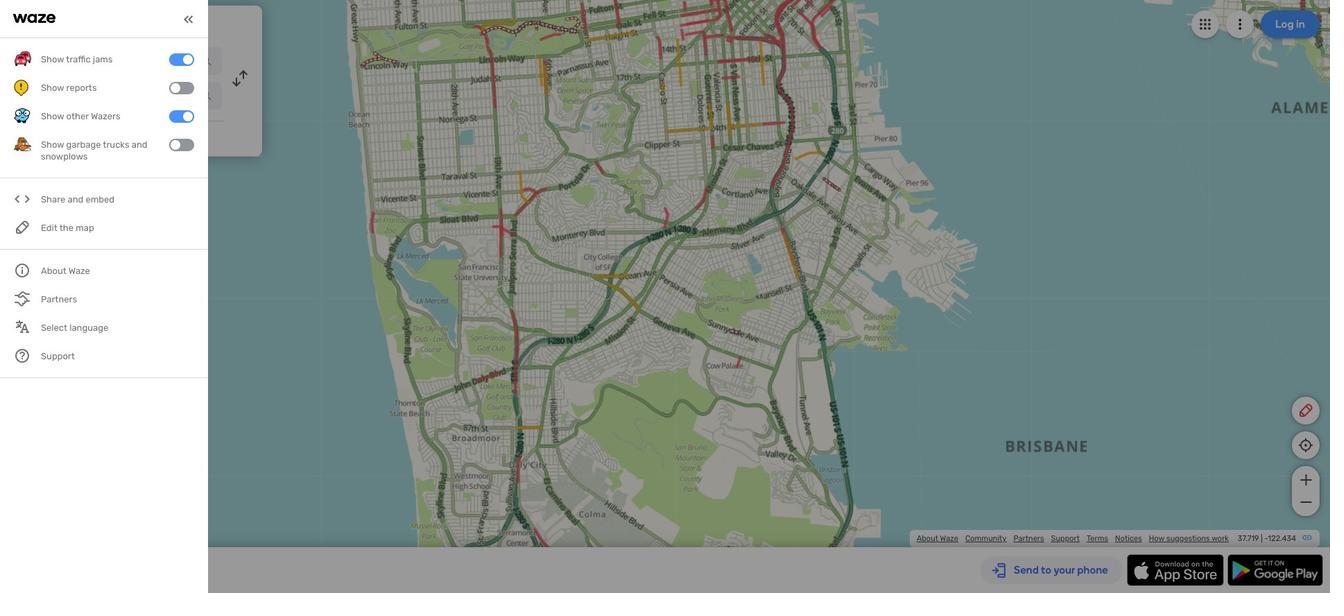 Task type: describe. For each thing, give the bounding box(es) containing it.
37.719 | -122.434
[[1239, 534, 1297, 543]]

about waze link
[[917, 534, 959, 543]]

location image
[[19, 87, 36, 104]]

share and embed
[[41, 195, 115, 205]]

leave
[[43, 130, 70, 142]]

37.719
[[1239, 534, 1260, 543]]

now
[[72, 130, 91, 142]]

notices
[[1116, 534, 1143, 543]]

how suggestions work link
[[1150, 534, 1230, 543]]

support link
[[1052, 534, 1080, 543]]

work
[[1212, 534, 1230, 543]]

terms
[[1087, 534, 1109, 543]]

community link
[[966, 534, 1007, 543]]

about waze community partners support terms notices how suggestions work
[[917, 534, 1230, 543]]

pencil image
[[1298, 402, 1315, 419]]

-
[[1265, 534, 1269, 543]]

leave now
[[43, 130, 91, 142]]

|
[[1262, 534, 1264, 543]]

terms link
[[1087, 534, 1109, 543]]

code image
[[14, 191, 31, 208]]

clock image
[[16, 128, 33, 145]]

zoom out image
[[1298, 494, 1315, 511]]

122.434
[[1269, 534, 1297, 543]]



Task type: vqa. For each thing, say whether or not it's contained in the screenshot.
Boston Lobster Seafood Restaurant, Rosemead driving directions
no



Task type: locate. For each thing, give the bounding box(es) containing it.
link image
[[1302, 532, 1314, 543]]

about
[[917, 534, 939, 543]]

community
[[966, 534, 1007, 543]]

notices link
[[1116, 534, 1143, 543]]

directions
[[127, 17, 185, 32]]

embed
[[86, 195, 115, 205]]

share and embed link
[[14, 186, 194, 214]]

how
[[1150, 534, 1165, 543]]

zoom in image
[[1298, 472, 1315, 489]]

suggestions
[[1167, 534, 1211, 543]]

Choose starting point text field
[[46, 47, 222, 75]]

partners
[[1014, 534, 1045, 543]]

driving directions
[[83, 17, 185, 32]]

current location image
[[19, 53, 36, 69]]

and
[[68, 195, 83, 205]]

driving
[[83, 17, 125, 32]]

share
[[41, 195, 65, 205]]

support
[[1052, 534, 1080, 543]]

Choose destination text field
[[46, 82, 222, 110]]

partners link
[[1014, 534, 1045, 543]]

waze
[[941, 534, 959, 543]]



